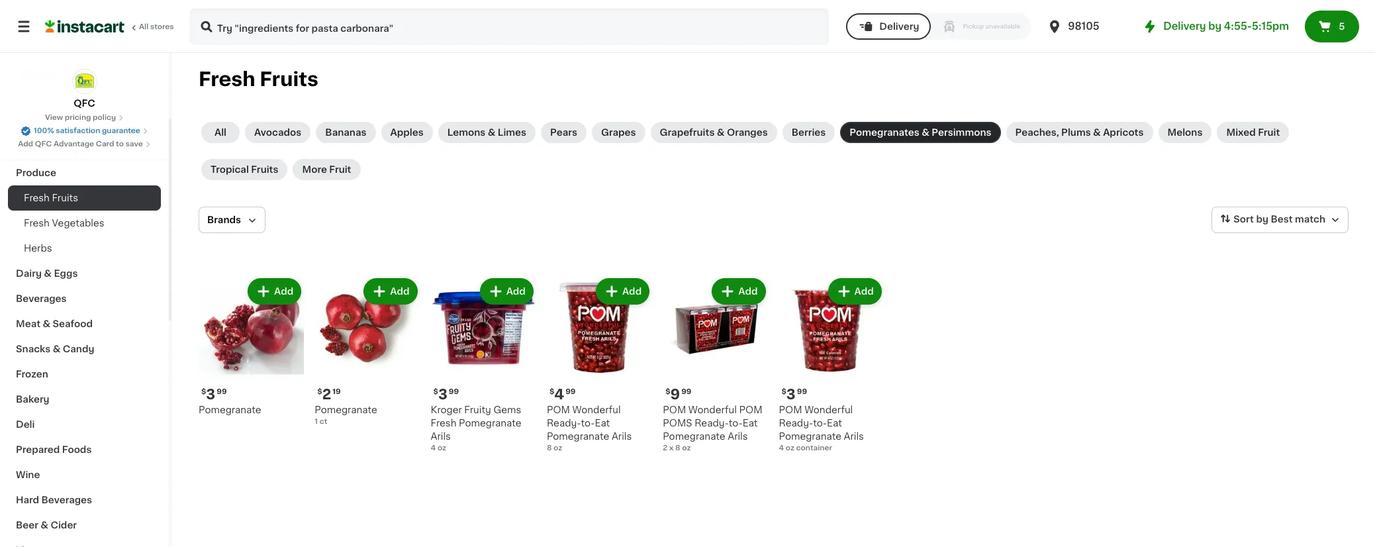 Task type: describe. For each thing, give the bounding box(es) containing it.
wonderful for 3
[[805, 406, 853, 415]]

cider
[[51, 521, 77, 530]]

vegetables
[[52, 219, 104, 228]]

eat for 4
[[595, 419, 610, 428]]

pom for 9
[[663, 406, 686, 415]]

beverages link
[[8, 286, 161, 311]]

$ 4 99
[[550, 388, 576, 402]]

pears
[[550, 128, 578, 137]]

eat inside pom wonderful pom poms ready-to-eat pomegranate arils 2 x 8 oz
[[743, 419, 758, 428]]

fresh fruits link
[[8, 185, 161, 211]]

avocados link
[[245, 122, 311, 143]]

delivery button
[[847, 13, 931, 40]]

by for sort
[[1257, 215, 1269, 224]]

oranges
[[727, 128, 768, 137]]

fresh vegetables
[[24, 219, 104, 228]]

recipes
[[16, 118, 55, 127]]

19
[[333, 388, 341, 396]]

prepared foods link
[[8, 437, 161, 462]]

snacks
[[16, 344, 51, 354]]

& for eggs
[[44, 269, 52, 278]]

lemons
[[447, 128, 486, 137]]

1 vertical spatial fruits
[[251, 165, 278, 174]]

beer
[[16, 521, 38, 530]]

service type group
[[847, 13, 1031, 40]]

lists link
[[8, 62, 161, 89]]

lemons & limes link
[[438, 122, 536, 143]]

thanksgiving
[[16, 143, 79, 152]]

$ 9 99
[[666, 388, 692, 402]]

pomegranate inside the 'pom wonderful ready-to-eat pomegranate arils 8 oz'
[[547, 432, 610, 441]]

add for pom wonderful ready-to-eat pomegranate arils 4 oz container
[[855, 287, 874, 296]]

ready- inside pom wonderful pom poms ready-to-eat pomegranate arils 2 x 8 oz
[[695, 419, 729, 428]]

1 product group from the left
[[199, 276, 304, 417]]

again
[[67, 44, 93, 54]]

grapefruits & oranges
[[660, 128, 768, 137]]

$ 3 99 for kroger fruity gems fresh pomegranate arils
[[434, 388, 459, 402]]

0 horizontal spatial 2
[[322, 388, 331, 402]]

fresh down the produce
[[24, 193, 50, 203]]

100% satisfaction guarantee button
[[21, 123, 148, 136]]

all stores link
[[45, 8, 175, 45]]

bananas
[[325, 128, 367, 137]]

0 vertical spatial qfc
[[74, 99, 95, 108]]

wine
[[16, 470, 40, 479]]

pom wonderful ready-to-eat pomegranate arils 8 oz
[[547, 406, 632, 452]]

fruit for mixed fruit
[[1258, 128, 1280, 137]]

beverages inside beverages link
[[16, 294, 67, 303]]

add inside 'link'
[[18, 140, 33, 148]]

Best match Sort by field
[[1212, 207, 1349, 233]]

more fruit
[[302, 165, 351, 174]]

pears link
[[541, 122, 587, 143]]

pom for 4
[[547, 406, 570, 415]]

add button for pomegranate
[[713, 279, 765, 303]]

add qfc advantage card to save link
[[18, 139, 151, 150]]

save
[[126, 140, 143, 148]]

match
[[1295, 215, 1326, 224]]

poms
[[663, 419, 692, 428]]

kroger
[[431, 406, 462, 415]]

4 inside kroger fruity gems fresh pomegranate arils 4 oz
[[431, 445, 436, 452]]

best match
[[1271, 215, 1326, 224]]

to- inside pom wonderful pom poms ready-to-eat pomegranate arils 2 x 8 oz
[[729, 419, 743, 428]]

3 for pom wonderful ready-to-eat pomegranate arils
[[787, 388, 796, 402]]

oz inside pom wonderful pom poms ready-to-eat pomegranate arils 2 x 8 oz
[[682, 445, 691, 452]]

to- for 4
[[581, 419, 595, 428]]

herbs link
[[8, 236, 161, 261]]

fresh up all "link"
[[199, 70, 255, 89]]

ready- for 4
[[547, 419, 581, 428]]

lists
[[37, 71, 60, 80]]

3 for pomegranate
[[206, 388, 215, 402]]

it
[[58, 44, 65, 54]]

berries
[[792, 128, 826, 137]]

0 vertical spatial fruits
[[260, 70, 318, 89]]

candy
[[63, 344, 94, 354]]

pomegranate 1 ct
[[315, 406, 377, 425]]

pricing
[[65, 114, 91, 121]]

view pricing policy
[[45, 114, 116, 121]]

2 inside pom wonderful pom poms ready-to-eat pomegranate arils 2 x 8 oz
[[663, 445, 668, 452]]

prepared
[[16, 445, 60, 454]]

view
[[45, 114, 63, 121]]

to- for 3
[[813, 419, 827, 428]]

$ for 8
[[550, 388, 554, 396]]

99 for 4
[[797, 388, 807, 396]]

grapefruits & oranges link
[[651, 122, 777, 143]]

beer & cider
[[16, 521, 77, 530]]

100%
[[34, 127, 54, 134]]

limes
[[498, 128, 527, 137]]

more fruit link
[[293, 159, 361, 180]]

5 button
[[1305, 11, 1360, 42]]

tropical
[[211, 165, 249, 174]]

produce
[[16, 168, 56, 177]]

all stores
[[139, 23, 174, 30]]

pomegranates & persimmons link
[[841, 122, 1001, 143]]

2 vertical spatial fruits
[[52, 193, 78, 203]]

all link
[[201, 122, 240, 143]]

5:15pm
[[1252, 21, 1289, 31]]

3 for kroger fruity gems fresh pomegranate arils
[[438, 388, 448, 402]]

wine link
[[8, 462, 161, 487]]

ct
[[320, 418, 327, 425]]

card
[[96, 140, 114, 148]]

$ for pomegranate
[[666, 388, 671, 396]]

add button for oz
[[481, 279, 532, 303]]

add for pom wonderful ready-to-eat pomegranate arils 8 oz
[[623, 287, 642, 296]]

fresh up "herbs"
[[24, 219, 50, 228]]

add for kroger fruity gems fresh pomegranate arils 4 oz
[[506, 287, 526, 296]]

bakery link
[[8, 387, 161, 412]]

advantage
[[54, 140, 94, 148]]

avocados
[[254, 128, 302, 137]]

sort
[[1234, 215, 1254, 224]]

100% satisfaction guarantee
[[34, 127, 140, 134]]

pom for 3
[[779, 406, 802, 415]]

oz inside pom wonderful ready-to-eat pomegranate arils 4 oz container
[[786, 445, 795, 452]]

grapes link
[[592, 122, 645, 143]]

99 for oz
[[449, 388, 459, 396]]

more
[[302, 165, 327, 174]]

1 99 from the left
[[217, 388, 227, 396]]

apples link
[[381, 122, 433, 143]]

4 inside pom wonderful ready-to-eat pomegranate arils 4 oz container
[[779, 445, 784, 452]]

buy
[[37, 44, 56, 54]]

view pricing policy link
[[45, 113, 124, 123]]

qfc inside 'link'
[[35, 140, 52, 148]]

4:55-
[[1224, 21, 1252, 31]]

hard beverages
[[16, 495, 92, 505]]

delivery for delivery
[[880, 22, 920, 31]]

dairy & eggs link
[[8, 261, 161, 286]]

product group containing 4
[[547, 276, 652, 454]]

all for all
[[215, 128, 227, 137]]

& for limes
[[488, 128, 496, 137]]

pomegranate inside pom wonderful pom poms ready-to-eat pomegranate arils 2 x 8 oz
[[663, 432, 726, 441]]

qfc logo image
[[72, 69, 97, 94]]

product group containing 9
[[663, 276, 769, 454]]

tropical fruits link
[[201, 159, 288, 180]]

instacart logo image
[[45, 19, 125, 34]]

thanksgiving link
[[8, 135, 161, 160]]

policy
[[93, 114, 116, 121]]

beer & cider link
[[8, 513, 161, 538]]

delivery for delivery by 4:55-5:15pm
[[1164, 21, 1206, 31]]

& for candy
[[53, 344, 61, 354]]

snacks & candy
[[16, 344, 94, 354]]



Task type: vqa. For each thing, say whether or not it's contained in the screenshot.
99 inside the $ 4 99
yes



Task type: locate. For each thing, give the bounding box(es) containing it.
to- inside the 'pom wonderful ready-to-eat pomegranate arils 8 oz'
[[581, 419, 595, 428]]

grapefruits
[[660, 128, 715, 137]]

2 horizontal spatial 3
[[787, 388, 796, 402]]

pom
[[547, 406, 570, 415], [779, 406, 802, 415], [663, 406, 686, 415], [739, 406, 763, 415]]

Search field
[[191, 9, 828, 44]]

ready- right poms
[[695, 419, 729, 428]]

eggs
[[54, 269, 78, 278]]

& right the beer
[[41, 521, 48, 530]]

0 horizontal spatial delivery
[[880, 22, 920, 31]]

1 arils from the left
[[431, 432, 451, 441]]

buy it again
[[37, 44, 93, 54]]

3 3 from the left
[[787, 388, 796, 402]]

apricots
[[1103, 128, 1144, 137]]

lemons & limes
[[447, 128, 527, 137]]

oz down $ 4 99
[[554, 445, 562, 452]]

2 oz from the left
[[554, 445, 562, 452]]

brands
[[207, 215, 241, 225]]

by left 4:55-
[[1209, 21, 1222, 31]]

mixed
[[1227, 128, 1256, 137]]

fruit right mixed on the top right of the page
[[1258, 128, 1280, 137]]

1 vertical spatial 2
[[663, 445, 668, 452]]

oz down kroger
[[438, 445, 446, 452]]

& for oranges
[[717, 128, 725, 137]]

5 99 from the left
[[682, 388, 692, 396]]

0 vertical spatial 2
[[322, 388, 331, 402]]

eat for 3
[[827, 419, 842, 428]]

add button for 8
[[597, 279, 648, 303]]

2 horizontal spatial eat
[[827, 419, 842, 428]]

2 product group from the left
[[315, 276, 420, 427]]

1 to- from the left
[[581, 419, 595, 428]]

99
[[217, 388, 227, 396], [449, 388, 459, 396], [566, 388, 576, 396], [797, 388, 807, 396], [682, 388, 692, 396]]

1 horizontal spatial 4
[[554, 388, 564, 402]]

1 horizontal spatial fresh fruits
[[199, 70, 318, 89]]

3 eat from the left
[[743, 419, 758, 428]]

1 vertical spatial by
[[1257, 215, 1269, 224]]

99 inside "$ 9 99"
[[682, 388, 692, 396]]

1 pom from the left
[[547, 406, 570, 415]]

6 add button from the left
[[830, 279, 881, 303]]

1 ready- from the left
[[547, 419, 581, 428]]

3 arils from the left
[[844, 432, 864, 441]]

wonderful
[[573, 406, 621, 415], [805, 406, 853, 415], [689, 406, 737, 415]]

pomegranate inside kroger fruity gems fresh pomegranate arils 4 oz
[[459, 419, 522, 428]]

qfc up view pricing policy link
[[74, 99, 95, 108]]

$ for 4
[[782, 388, 787, 396]]

$ inside "$ 9 99"
[[666, 388, 671, 396]]

2 8 from the left
[[676, 445, 681, 452]]

1 horizontal spatial 8
[[676, 445, 681, 452]]

1 horizontal spatial by
[[1257, 215, 1269, 224]]

2 ready- from the left
[[779, 419, 813, 428]]

fresh down kroger
[[431, 419, 457, 428]]

3 oz from the left
[[786, 445, 795, 452]]

x
[[669, 445, 674, 452]]

3 $ 3 99 from the left
[[782, 388, 807, 402]]

berries link
[[783, 122, 835, 143]]

1 $ 3 99 from the left
[[201, 388, 227, 402]]

$ 3 99 for pomegranate
[[201, 388, 227, 402]]

all inside "link"
[[215, 128, 227, 137]]

to- inside pom wonderful ready-to-eat pomegranate arils 4 oz container
[[813, 419, 827, 428]]

1 horizontal spatial wonderful
[[689, 406, 737, 415]]

all left stores at the top left of the page
[[139, 23, 149, 30]]

herbs
[[24, 244, 52, 253]]

& for persimmons
[[922, 128, 930, 137]]

5 add button from the left
[[713, 279, 765, 303]]

all for all stores
[[139, 23, 149, 30]]

99 for pomegranate
[[682, 388, 692, 396]]

produce link
[[8, 160, 161, 185]]

4 oz from the left
[[682, 445, 691, 452]]

guarantee
[[102, 127, 140, 134]]

8 right x
[[676, 445, 681, 452]]

ready- inside the 'pom wonderful ready-to-eat pomegranate arils 8 oz'
[[547, 419, 581, 428]]

4 up the 'pom wonderful ready-to-eat pomegranate arils 8 oz'
[[554, 388, 564, 402]]

4 arils from the left
[[728, 432, 748, 441]]

plums
[[1062, 128, 1091, 137]]

5 $ from the left
[[782, 388, 787, 396]]

pomegranates
[[850, 128, 920, 137]]

wonderful inside pom wonderful ready-to-eat pomegranate arils 4 oz container
[[805, 406, 853, 415]]

bakery
[[16, 395, 49, 404]]

0 vertical spatial beverages
[[16, 294, 67, 303]]

1 vertical spatial qfc
[[35, 140, 52, 148]]

2 left 19
[[322, 388, 331, 402]]

2 add button from the left
[[365, 279, 416, 303]]

add for pomegranate 1 ct
[[390, 287, 410, 296]]

&
[[488, 128, 496, 137], [717, 128, 725, 137], [922, 128, 930, 137], [1093, 128, 1101, 137], [44, 269, 52, 278], [43, 319, 50, 328], [53, 344, 61, 354], [41, 521, 48, 530]]

98105 button
[[1047, 8, 1127, 45]]

2 horizontal spatial ready-
[[779, 419, 813, 428]]

qfc link
[[72, 69, 97, 110]]

2 99 from the left
[[449, 388, 459, 396]]

pomegranate inside pom wonderful ready-to-eat pomegranate arils 4 oz container
[[779, 432, 842, 441]]

delivery inside button
[[880, 22, 920, 31]]

fruit
[[1258, 128, 1280, 137], [329, 165, 351, 174]]

frozen link
[[8, 362, 161, 387]]

1 horizontal spatial to-
[[729, 419, 743, 428]]

8 inside the 'pom wonderful ready-to-eat pomegranate arils 8 oz'
[[547, 445, 552, 452]]

stores
[[150, 23, 174, 30]]

ready- down $ 4 99
[[547, 419, 581, 428]]

2 eat from the left
[[827, 419, 842, 428]]

0 horizontal spatial fruit
[[329, 165, 351, 174]]

3 pom from the left
[[663, 406, 686, 415]]

gems
[[494, 406, 521, 415]]

0 horizontal spatial qfc
[[35, 140, 52, 148]]

fruit for more fruit
[[329, 165, 351, 174]]

1 horizontal spatial $ 3 99
[[434, 388, 459, 402]]

99 for 8
[[566, 388, 576, 396]]

wonderful inside pom wonderful pom poms ready-to-eat pomegranate arils 2 x 8 oz
[[689, 406, 737, 415]]

container
[[796, 445, 832, 452]]

& for cider
[[41, 521, 48, 530]]

pom inside the 'pom wonderful ready-to-eat pomegranate arils 8 oz'
[[547, 406, 570, 415]]

& right meat
[[43, 319, 50, 328]]

peaches, plums & apricots link
[[1006, 122, 1153, 143]]

2 $ from the left
[[317, 388, 322, 396]]

1 eat from the left
[[595, 419, 610, 428]]

1 horizontal spatial fruit
[[1258, 128, 1280, 137]]

by for delivery
[[1209, 21, 1222, 31]]

$
[[201, 388, 206, 396], [317, 388, 322, 396], [434, 388, 438, 396], [550, 388, 554, 396], [782, 388, 787, 396], [666, 388, 671, 396]]

ready- up container on the bottom of the page
[[779, 419, 813, 428]]

3 to- from the left
[[729, 419, 743, 428]]

kroger fruity gems fresh pomegranate arils 4 oz
[[431, 406, 522, 452]]

1 3 from the left
[[206, 388, 215, 402]]

& left persimmons
[[922, 128, 930, 137]]

& left eggs
[[44, 269, 52, 278]]

add button for 4
[[830, 279, 881, 303]]

wonderful down $ 4 99
[[573, 406, 621, 415]]

$ 3 99 for pom wonderful ready-to-eat pomegranate arils
[[782, 388, 807, 402]]

pom inside pom wonderful ready-to-eat pomegranate arils 4 oz container
[[779, 406, 802, 415]]

1 8 from the left
[[547, 445, 552, 452]]

0 horizontal spatial to-
[[581, 419, 595, 428]]

& left limes
[[488, 128, 496, 137]]

delivery by 4:55-5:15pm
[[1164, 21, 1289, 31]]

oz left container on the bottom of the page
[[786, 445, 795, 452]]

99 inside $ 4 99
[[566, 388, 576, 396]]

eat inside the 'pom wonderful ready-to-eat pomegranate arils 8 oz'
[[595, 419, 610, 428]]

fruits up avocados link
[[260, 70, 318, 89]]

0 horizontal spatial all
[[139, 23, 149, 30]]

0 horizontal spatial 4
[[431, 445, 436, 452]]

mixed fruit link
[[1218, 122, 1290, 143]]

dairy
[[16, 269, 42, 278]]

oz inside the 'pom wonderful ready-to-eat pomegranate arils 8 oz'
[[554, 445, 562, 452]]

tropical fruits
[[211, 165, 278, 174]]

2 horizontal spatial 4
[[779, 445, 784, 452]]

4 left container on the bottom of the page
[[779, 445, 784, 452]]

1 horizontal spatial qfc
[[74, 99, 95, 108]]

2 to- from the left
[[813, 419, 827, 428]]

deli
[[16, 420, 35, 429]]

& left candy
[[53, 344, 61, 354]]

& inside 'link'
[[488, 128, 496, 137]]

fruits right 'tropical'
[[251, 165, 278, 174]]

3 product group from the left
[[431, 276, 536, 454]]

fruity
[[464, 406, 491, 415]]

arils inside kroger fruity gems fresh pomegranate arils 4 oz
[[431, 432, 451, 441]]

3 add button from the left
[[481, 279, 532, 303]]

3 $ from the left
[[434, 388, 438, 396]]

ready- for 3
[[779, 419, 813, 428]]

2 horizontal spatial $ 3 99
[[782, 388, 807, 402]]

ready- inside pom wonderful ready-to-eat pomegranate arils 4 oz container
[[779, 419, 813, 428]]

& right plums
[[1093, 128, 1101, 137]]

wonderful for 4
[[573, 406, 621, 415]]

4 99 from the left
[[797, 388, 807, 396]]

1 vertical spatial beverages
[[41, 495, 92, 505]]

qfc down 100%
[[35, 140, 52, 148]]

by right sort
[[1257, 215, 1269, 224]]

4 product group from the left
[[547, 276, 652, 454]]

1 horizontal spatial 2
[[663, 445, 668, 452]]

0 horizontal spatial fresh fruits
[[24, 193, 78, 203]]

to
[[116, 140, 124, 148]]

arils inside pom wonderful ready-to-eat pomegranate arils 4 oz container
[[844, 432, 864, 441]]

1 vertical spatial all
[[215, 128, 227, 137]]

hard beverages link
[[8, 487, 161, 513]]

3 ready- from the left
[[695, 419, 729, 428]]

all up 'tropical'
[[215, 128, 227, 137]]

beverages up cider
[[41, 495, 92, 505]]

pom wonderful ready-to-eat pomegranate arils 4 oz container
[[779, 406, 864, 452]]

fresh
[[199, 70, 255, 89], [24, 193, 50, 203], [24, 219, 50, 228], [431, 419, 457, 428]]

arils inside the 'pom wonderful ready-to-eat pomegranate arils 8 oz'
[[612, 432, 632, 441]]

wonderful inside the 'pom wonderful ready-to-eat pomegranate arils 8 oz'
[[573, 406, 621, 415]]

2 pom from the left
[[779, 406, 802, 415]]

2 wonderful from the left
[[805, 406, 853, 415]]

product group containing 2
[[315, 276, 420, 427]]

add for pom wonderful pom poms ready-to-eat pomegranate arils 2 x 8 oz
[[739, 287, 758, 296]]

1 horizontal spatial ready-
[[695, 419, 729, 428]]

3 99 from the left
[[566, 388, 576, 396]]

wonderful up container on the bottom of the page
[[805, 406, 853, 415]]

fresh vegetables link
[[8, 211, 161, 236]]

8 down $ 4 99
[[547, 445, 552, 452]]

2 arils from the left
[[612, 432, 632, 441]]

5 product group from the left
[[663, 276, 769, 454]]

6 product group from the left
[[779, 276, 885, 454]]

1 horizontal spatial eat
[[743, 419, 758, 428]]

2 $ 3 99 from the left
[[434, 388, 459, 402]]

meat & seafood link
[[8, 311, 161, 336]]

sort by
[[1234, 215, 1269, 224]]

frozen
[[16, 370, 48, 379]]

ready-
[[547, 419, 581, 428], [779, 419, 813, 428], [695, 419, 729, 428]]

5
[[1339, 22, 1345, 31]]

$ for oz
[[434, 388, 438, 396]]

product group
[[199, 276, 304, 417], [315, 276, 420, 427], [431, 276, 536, 454], [547, 276, 652, 454], [663, 276, 769, 454], [779, 276, 885, 454]]

seafood
[[53, 319, 93, 328]]

fruits up fresh vegetables
[[52, 193, 78, 203]]

2 3 from the left
[[438, 388, 448, 402]]

pom wonderful pom poms ready-to-eat pomegranate arils 2 x 8 oz
[[663, 406, 763, 452]]

oz inside kroger fruity gems fresh pomegranate arils 4 oz
[[438, 445, 446, 452]]

& for seafood
[[43, 319, 50, 328]]

wonderful up poms
[[689, 406, 737, 415]]

qfc
[[74, 99, 95, 108], [35, 140, 52, 148]]

& left oranges
[[717, 128, 725, 137]]

4 down kroger
[[431, 445, 436, 452]]

1 oz from the left
[[438, 445, 446, 452]]

0 vertical spatial fresh fruits
[[199, 70, 318, 89]]

prepared foods
[[16, 445, 92, 454]]

4 $ from the left
[[550, 388, 554, 396]]

add
[[18, 140, 33, 148], [274, 287, 294, 296], [390, 287, 410, 296], [506, 287, 526, 296], [623, 287, 642, 296], [739, 287, 758, 296], [855, 287, 874, 296]]

snacks & candy link
[[8, 336, 161, 362]]

2
[[322, 388, 331, 402], [663, 445, 668, 452]]

meat
[[16, 319, 40, 328]]

mixed fruit
[[1227, 128, 1280, 137]]

by inside best match sort by field
[[1257, 215, 1269, 224]]

3
[[206, 388, 215, 402], [438, 388, 448, 402], [787, 388, 796, 402]]

oz right x
[[682, 445, 691, 452]]

2 left x
[[663, 445, 668, 452]]

2 horizontal spatial to-
[[813, 419, 827, 428]]

apples
[[390, 128, 424, 137]]

8 inside pom wonderful pom poms ready-to-eat pomegranate arils 2 x 8 oz
[[676, 445, 681, 452]]

dairy & eggs
[[16, 269, 78, 278]]

0 horizontal spatial eat
[[595, 419, 610, 428]]

0 horizontal spatial wonderful
[[573, 406, 621, 415]]

peaches, plums & apricots
[[1016, 128, 1144, 137]]

hard
[[16, 495, 39, 505]]

$ 2 19
[[317, 388, 341, 402]]

1 add button from the left
[[249, 279, 300, 303]]

beverages down dairy & eggs
[[16, 294, 67, 303]]

0 horizontal spatial ready-
[[547, 419, 581, 428]]

0 vertical spatial by
[[1209, 21, 1222, 31]]

0 horizontal spatial 8
[[547, 445, 552, 452]]

4 pom from the left
[[739, 406, 763, 415]]

1 horizontal spatial delivery
[[1164, 21, 1206, 31]]

$ inside $ 2 19
[[317, 388, 322, 396]]

fruits
[[260, 70, 318, 89], [251, 165, 278, 174], [52, 193, 78, 203]]

0 vertical spatial fruit
[[1258, 128, 1280, 137]]

melons
[[1168, 128, 1203, 137]]

1 vertical spatial fresh fruits
[[24, 193, 78, 203]]

pomegranates & persimmons
[[850, 128, 992, 137]]

6 $ from the left
[[666, 388, 671, 396]]

1 wonderful from the left
[[573, 406, 621, 415]]

beverages inside hard beverages link
[[41, 495, 92, 505]]

by inside delivery by 4:55-5:15pm link
[[1209, 21, 1222, 31]]

fruit right more
[[329, 165, 351, 174]]

0 horizontal spatial by
[[1209, 21, 1222, 31]]

fresh fruits up avocados link
[[199, 70, 318, 89]]

arils inside pom wonderful pom poms ready-to-eat pomegranate arils 2 x 8 oz
[[728, 432, 748, 441]]

0 horizontal spatial $ 3 99
[[201, 388, 227, 402]]

3 wonderful from the left
[[689, 406, 737, 415]]

recipes link
[[8, 110, 161, 135]]

satisfaction
[[56, 127, 100, 134]]

1 vertical spatial fruit
[[329, 165, 351, 174]]

0 vertical spatial all
[[139, 23, 149, 30]]

foods
[[62, 445, 92, 454]]

add qfc advantage card to save
[[18, 140, 143, 148]]

2 horizontal spatial wonderful
[[805, 406, 853, 415]]

best
[[1271, 215, 1293, 224]]

eat inside pom wonderful ready-to-eat pomegranate arils 4 oz container
[[827, 419, 842, 428]]

1 horizontal spatial all
[[215, 128, 227, 137]]

fresh inside kroger fruity gems fresh pomegranate arils 4 oz
[[431, 419, 457, 428]]

wonderful for 9
[[689, 406, 737, 415]]

1 horizontal spatial 3
[[438, 388, 448, 402]]

None search field
[[189, 8, 829, 45]]

4 add button from the left
[[597, 279, 648, 303]]

0 horizontal spatial 3
[[206, 388, 215, 402]]

oz
[[438, 445, 446, 452], [554, 445, 562, 452], [786, 445, 795, 452], [682, 445, 691, 452]]

$ inside $ 4 99
[[550, 388, 554, 396]]

fresh fruits up fresh vegetables
[[24, 193, 78, 203]]

1 $ from the left
[[201, 388, 206, 396]]



